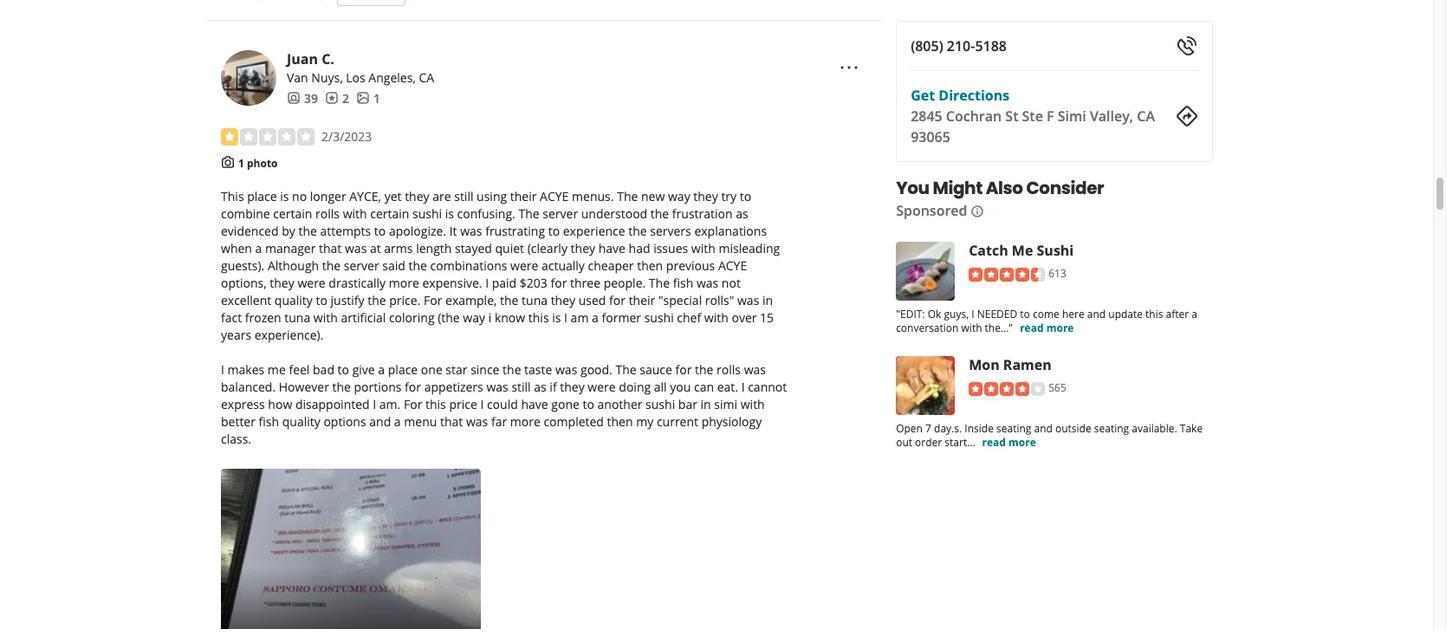 Task type: locate. For each thing, give the bounding box(es) containing it.
sauce
[[640, 361, 673, 378]]

0 horizontal spatial for
[[404, 396, 422, 413]]

ca inside juan c. van nuys, los angeles, ca
[[419, 69, 434, 85]]

1 horizontal spatial rolls
[[717, 361, 741, 378]]

way right new
[[668, 188, 691, 205]]

ca right the 'valley,'
[[1137, 107, 1155, 126]]

fish up '"special'
[[673, 275, 694, 291]]

read more link up ramen
[[1020, 321, 1074, 335]]

1 vertical spatial for
[[404, 396, 422, 413]]

0 horizontal spatial were
[[298, 275, 326, 291]]

get
[[911, 86, 935, 105]]

0 vertical spatial quality
[[275, 292, 313, 309]]

misleading
[[719, 240, 780, 257]]

portions
[[354, 379, 402, 395]]

1 horizontal spatial fish
[[673, 275, 694, 291]]

as left if
[[534, 379, 547, 395]]

that down attempts
[[319, 240, 342, 257]]

for
[[424, 292, 442, 309], [404, 396, 422, 413]]

to right "bad"
[[338, 361, 349, 378]]

read right start…
[[982, 435, 1006, 450]]

2 horizontal spatial this
[[1146, 307, 1163, 322]]

ca right angeles,
[[419, 69, 434, 85]]

2 vertical spatial is
[[552, 309, 561, 326]]

example,
[[446, 292, 497, 309]]

sushi down all
[[646, 396, 675, 413]]

1 vertical spatial ca
[[1137, 107, 1155, 126]]

in down can
[[701, 396, 711, 413]]

0 vertical spatial have
[[599, 240, 626, 257]]

eat.
[[717, 379, 739, 395]]

for
[[551, 275, 567, 291], [609, 292, 626, 309], [676, 361, 692, 378], [405, 379, 421, 395]]

0 vertical spatial still
[[454, 188, 474, 205]]

is left no
[[280, 188, 289, 205]]

2 vertical spatial were
[[588, 379, 616, 395]]

0 horizontal spatial certain
[[273, 205, 312, 222]]

seating right outside
[[1094, 421, 1129, 436]]

people.
[[604, 275, 646, 291]]

the up '"special'
[[649, 275, 670, 291]]

for up (the at the left of page
[[424, 292, 442, 309]]

were down "although"
[[298, 275, 326, 291]]

to right try at the top of the page
[[740, 188, 752, 205]]

acye up the not
[[718, 257, 747, 274]]

all
[[654, 379, 667, 395]]

rolls down longer
[[316, 205, 340, 222]]

arms
[[384, 240, 413, 257]]

0 horizontal spatial 1
[[238, 156, 244, 170]]

far
[[491, 413, 507, 430]]

were down good.
[[588, 379, 616, 395]]

1 vertical spatial then
[[607, 413, 633, 430]]

more up ramen
[[1046, 321, 1074, 335]]

price
[[449, 396, 477, 413]]

1 horizontal spatial is
[[445, 205, 454, 222]]

1 horizontal spatial place
[[388, 361, 418, 378]]

i left makes
[[221, 361, 224, 378]]

1 horizontal spatial still
[[512, 379, 531, 395]]

quality inside this place is no longer ayce, yet they are still using their acye menus. the new way they try to combine certain rolls with certain sushi is confusing. the server understood the frustration as evidenced by the attempts to apologize. it was frustrating to experience the servers explanations when a manager that was at arms length stayed quiet (clearly they have had issues with misleading guests). although the server said the combinations were actually cheaper then previous acye options, they were drastically more expensive. i paid $203 for three people. the fish was not excellent quality to justify the price. for example, the tuna they used for their "special rolls" was in fact frozen tuna with artificial coloring (the way i know this is i am a former sushi chef with over 15 years experience).
[[275, 292, 313, 309]]

tuna down $203
[[522, 292, 548, 309]]

0 vertical spatial place
[[247, 188, 277, 205]]

1 vertical spatial read
[[982, 435, 1006, 450]]

1 horizontal spatial as
[[736, 205, 749, 222]]

1 vertical spatial were
[[298, 275, 326, 291]]

have left gone
[[521, 396, 548, 413]]

1 horizontal spatial that
[[440, 413, 463, 430]]

sushi
[[413, 205, 442, 222], [645, 309, 674, 326], [646, 396, 675, 413]]

1 horizontal spatial this
[[529, 309, 549, 326]]

i
[[489, 309, 492, 326]]

certain up by
[[273, 205, 312, 222]]

1 vertical spatial read more link
[[982, 435, 1036, 450]]

with
[[343, 205, 367, 222], [692, 240, 716, 257], [314, 309, 338, 326], [705, 309, 729, 326], [961, 321, 982, 335], [741, 396, 765, 413]]

0 horizontal spatial their
[[510, 188, 537, 205]]

juan c. link
[[287, 49, 334, 68]]

1 vertical spatial quality
[[282, 413, 321, 430]]

a up portions
[[378, 361, 385, 378]]

1 vertical spatial tuna
[[285, 309, 311, 326]]

photo
[[247, 156, 278, 170]]

1 vertical spatial read more
[[982, 435, 1036, 450]]

0 horizontal spatial read
[[982, 435, 1006, 450]]

1 horizontal spatial then
[[637, 257, 663, 274]]

quality down "although"
[[275, 292, 313, 309]]

manager
[[265, 240, 316, 257]]

1 vertical spatial 1
[[238, 156, 244, 170]]

with down cannot
[[741, 396, 765, 413]]

the
[[651, 205, 669, 222], [299, 223, 317, 239], [629, 223, 647, 239], [322, 257, 341, 274], [409, 257, 427, 274], [368, 292, 386, 309], [500, 292, 519, 309], [503, 361, 521, 378], [695, 361, 714, 378], [332, 379, 351, 395]]

way left i
[[463, 309, 485, 326]]

1 for 1 photo
[[238, 156, 244, 170]]

a
[[255, 240, 262, 257], [1192, 307, 1197, 322], [592, 309, 599, 326], [378, 361, 385, 378], [394, 413, 401, 430]]

0 horizontal spatial way
[[463, 309, 485, 326]]

0 horizontal spatial still
[[454, 188, 474, 205]]

catch me sushi link
[[969, 241, 1074, 260]]

open 7 day.s. inside seating and outside seating available. take out order start…
[[896, 421, 1203, 450]]

1 vertical spatial still
[[512, 379, 531, 395]]

0 horizontal spatial rolls
[[316, 205, 340, 222]]

was up if
[[556, 361, 578, 378]]

0 horizontal spatial have
[[521, 396, 548, 413]]

0 horizontal spatial that
[[319, 240, 342, 257]]

0 vertical spatial read more link
[[1020, 321, 1074, 335]]

for up former
[[609, 292, 626, 309]]

1 horizontal spatial certain
[[370, 205, 409, 222]]

read more right start…
[[982, 435, 1036, 450]]

the up artificial
[[368, 292, 386, 309]]

excellent
[[221, 292, 271, 309]]

0 vertical spatial 1
[[374, 90, 381, 106]]

1 horizontal spatial tuna
[[522, 292, 548, 309]]

i right eat.
[[742, 379, 745, 395]]

more up price.
[[389, 275, 419, 291]]

2 vertical spatial sushi
[[646, 396, 675, 413]]

more
[[389, 275, 419, 291], [1046, 321, 1074, 335], [510, 413, 541, 430], [1009, 435, 1036, 450]]

read more up ramen
[[1020, 321, 1074, 335]]

0 horizontal spatial this
[[426, 396, 446, 413]]

16 info v2 image
[[971, 204, 985, 218]]

1 horizontal spatial server
[[543, 205, 578, 222]]

they right yet in the left of the page
[[405, 188, 430, 205]]

0 vertical spatial read more
[[1020, 321, 1074, 335]]

tuna
[[522, 292, 548, 309], [285, 309, 311, 326]]

2 horizontal spatial is
[[552, 309, 561, 326]]

0 vertical spatial for
[[424, 292, 442, 309]]

for inside i makes me feel bad to give a place one star since the taste was good. the sauce for the rolls was balanced. however the portions for appetizers was still as if they were doing all you can eat. i cannot express how disappointed i am. for this price i could have gone to another sushi bar in simi with better fish quality options and a menu that was far more completed then my current physiology class.
[[404, 396, 422, 413]]

length
[[416, 240, 452, 257]]

c.
[[322, 49, 334, 68]]

a right am
[[592, 309, 599, 326]]

ayce,
[[350, 188, 381, 205]]

1 inside photos element
[[374, 90, 381, 106]]

was left the far
[[466, 413, 488, 430]]

that down the price
[[440, 413, 463, 430]]

0 horizontal spatial ca
[[419, 69, 434, 85]]

mon
[[969, 355, 1000, 374]]

0 horizontal spatial is
[[280, 188, 289, 205]]

they up gone
[[560, 379, 585, 395]]

me
[[268, 361, 286, 378]]

this left after
[[1146, 307, 1163, 322]]

photo of juan c. image
[[221, 50, 277, 105]]

their down people.
[[629, 292, 656, 309]]

"edit: ok guys, i needed to come here and update this after a conversation with the…"
[[896, 307, 1197, 335]]

0 vertical spatial ca
[[419, 69, 434, 85]]

1 horizontal spatial and
[[1034, 421, 1053, 436]]

24 directions v2 image
[[1177, 106, 1198, 127]]

my
[[636, 413, 654, 430]]

quality down how
[[282, 413, 321, 430]]

me
[[1012, 241, 1033, 260]]

ca inside the get directions 2845 cochran st ste f simi valley, ca 93065
[[1137, 107, 1155, 126]]

out
[[896, 435, 912, 450]]

0 vertical spatial as
[[736, 205, 749, 222]]

previous
[[666, 257, 715, 274]]

sushi up apologize.
[[413, 205, 442, 222]]

16 photos v2 image
[[356, 91, 370, 105]]

0 horizontal spatial and
[[369, 413, 391, 430]]

93065
[[911, 127, 950, 146]]

sponsored
[[896, 201, 967, 220]]

read for me
[[1020, 321, 1044, 335]]

van
[[287, 69, 308, 85]]

they up am
[[551, 292, 576, 309]]

juan c. van nuys, los angeles, ca
[[287, 49, 434, 85]]

1 right the 16 photos v2 at left top
[[374, 90, 381, 106]]

los
[[346, 69, 366, 85]]

1 horizontal spatial acye
[[718, 257, 747, 274]]

photos element
[[356, 90, 381, 107]]

mon ramen image
[[896, 356, 955, 415]]

0 horizontal spatial server
[[344, 257, 379, 274]]

1 vertical spatial place
[[388, 361, 418, 378]]

as up explanations
[[736, 205, 749, 222]]

for up you
[[676, 361, 692, 378]]

three
[[570, 275, 601, 291]]

to up at
[[374, 223, 386, 239]]

since
[[471, 361, 500, 378]]

was
[[460, 223, 482, 239], [345, 240, 367, 257], [697, 275, 719, 291], [738, 292, 760, 309], [556, 361, 578, 378], [744, 361, 766, 378], [487, 379, 509, 395], [466, 413, 488, 430]]

outside
[[1055, 421, 1091, 436]]

come
[[1033, 307, 1059, 322]]

0 horizontal spatial then
[[607, 413, 633, 430]]

server down menus.
[[543, 205, 578, 222]]

said
[[383, 257, 406, 274]]

seating right inside
[[996, 421, 1031, 436]]

completed
[[544, 413, 604, 430]]

get directions 2845 cochran st ste f simi valley, ca 93065
[[911, 86, 1155, 146]]

0 vertical spatial rolls
[[316, 205, 340, 222]]

at
[[370, 240, 381, 257]]

2 certain from the left
[[370, 205, 409, 222]]

1 right 16 camera v2 icon
[[238, 156, 244, 170]]

start…
[[945, 435, 975, 450]]

1 horizontal spatial in
[[763, 292, 773, 309]]

is left am
[[552, 309, 561, 326]]

1 horizontal spatial 1
[[374, 90, 381, 106]]

have inside this place is no longer ayce, yet they are still using their acye menus. the new way they try to combine certain rolls with certain sushi is confusing. the server understood the frustration as evidenced by the attempts to apologize. it was frustrating to experience the servers explanations when a manager that was at arms length stayed quiet (clearly they have had issues with misleading guests). although the server said the combinations were actually cheaper then previous acye options, they were drastically more expensive. i paid $203 for three people. the fish was not excellent quality to justify the price. for example, the tuna they used for their "special rolls" was in fact frozen tuna with artificial coloring (the way i know this is i am a former sushi chef with over 15 years experience).
[[599, 240, 626, 257]]

friends element
[[287, 90, 318, 107]]

210-
[[947, 36, 975, 55]]

1 vertical spatial their
[[629, 292, 656, 309]]

1 vertical spatial server
[[344, 257, 379, 274]]

0 vertical spatial that
[[319, 240, 342, 257]]

1 horizontal spatial for
[[424, 292, 442, 309]]

then down had
[[637, 257, 663, 274]]

0 vertical spatial were
[[511, 257, 539, 274]]

and left outside
[[1034, 421, 1053, 436]]

i right guys,
[[971, 307, 974, 322]]

fish down how
[[259, 413, 279, 430]]

this right 'know'
[[529, 309, 549, 326]]

for inside this place is no longer ayce, yet they are still using their acye menus. the new way they try to combine certain rolls with certain sushi is confusing. the server understood the frustration as evidenced by the attempts to apologize. it was frustrating to experience the servers explanations when a manager that was at arms length stayed quiet (clearly they have had issues with misleading guests). although the server said the combinations were actually cheaper then previous acye options, they were drastically more expensive. i paid $203 for three people. the fish was not excellent quality to justify the price. for example, the tuna they used for their "special rolls" was in fact frozen tuna with artificial coloring (the way i know this is i am a former sushi chef with over 15 years experience).
[[424, 292, 442, 309]]

0 vertical spatial tuna
[[522, 292, 548, 309]]

1 vertical spatial that
[[440, 413, 463, 430]]

acye
[[540, 188, 569, 205], [718, 257, 747, 274]]

combinations
[[430, 257, 507, 274]]

were up $203
[[511, 257, 539, 274]]

still inside i makes me feel bad to give a place one star since the taste was good. the sauce for the rolls was balanced. however the portions for appetizers was still as if they were doing all you can eat. i cannot express how disappointed i am. for this price i could have gone to another sushi bar in simi with better fish quality options and a menu that was far more completed then my current physiology class.
[[512, 379, 531, 395]]

read for ramen
[[982, 435, 1006, 450]]

read more for me
[[1020, 321, 1074, 335]]

place inside i makes me feel bad to give a place one star since the taste was good. the sauce for the rolls was balanced. however the portions for appetizers was still as if they were doing all you can eat. i cannot express how disappointed i am. for this price i could have gone to another sushi bar in simi with better fish quality options and a menu that was far more completed then my current physiology class.
[[388, 361, 418, 378]]

place
[[247, 188, 277, 205], [388, 361, 418, 378]]

was up stayed
[[460, 223, 482, 239]]

and inside open 7 day.s. inside seating and outside seating available. take out order start…
[[1034, 421, 1053, 436]]

0 vertical spatial in
[[763, 292, 773, 309]]

and down am. at the left
[[369, 413, 391, 430]]

read more link right start…
[[982, 435, 1036, 450]]

to left come
[[1020, 307, 1030, 322]]

1 horizontal spatial seating
[[1094, 421, 1129, 436]]

this up menu
[[426, 396, 446, 413]]

a right after
[[1192, 307, 1197, 322]]

4.5 star rating image
[[969, 268, 1045, 282]]

1 vertical spatial fish
[[259, 413, 279, 430]]

16 camera v2 image
[[221, 155, 235, 169]]

read
[[1020, 321, 1044, 335], [982, 435, 1006, 450]]

0 vertical spatial server
[[543, 205, 578, 222]]

in up 15
[[763, 292, 773, 309]]

cochran
[[946, 107, 1002, 126]]

a down evidenced
[[255, 240, 262, 257]]

could
[[487, 396, 518, 413]]

16 friends v2 image
[[287, 91, 301, 105]]

simi
[[1058, 107, 1086, 126]]

consider
[[1026, 176, 1104, 200]]

2 horizontal spatial were
[[588, 379, 616, 395]]

is
[[280, 188, 289, 205], [445, 205, 454, 222], [552, 309, 561, 326]]

not
[[722, 275, 741, 291]]

with up attempts
[[343, 205, 367, 222]]

they up frustration
[[694, 188, 718, 205]]

certain down yet in the left of the page
[[370, 205, 409, 222]]

read more link for me
[[1020, 321, 1074, 335]]

a inside "edit: ok guys, i needed to come here and update this after a conversation with the…"
[[1192, 307, 1197, 322]]

i left am. at the left
[[373, 396, 376, 413]]

is up it
[[445, 205, 454, 222]]

then down another
[[607, 413, 633, 430]]

0 horizontal spatial seating
[[996, 421, 1031, 436]]

0 vertical spatial acye
[[540, 188, 569, 205]]

certain
[[273, 205, 312, 222], [370, 205, 409, 222]]

more inside this place is no longer ayce, yet they are still using their acye menus. the new way they try to combine certain rolls with certain sushi is confusing. the server understood the frustration as evidenced by the attempts to apologize. it was frustrating to experience the servers explanations when a manager that was at arms length stayed quiet (clearly they have had issues with misleading guests). although the server said the combinations were actually cheaper then previous acye options, they were drastically more expensive. i paid $203 for three people. the fish was not excellent quality to justify the price. for example, the tuna they used for their "special rolls" was in fact frozen tuna with artificial coloring (the way i know this is i am a former sushi chef with over 15 years experience).
[[389, 275, 419, 291]]

this inside i makes me feel bad to give a place one star since the taste was good. the sauce for the rolls was balanced. however the portions for appetizers was still as if they were doing all you can eat. i cannot express how disappointed i am. for this price i could have gone to another sushi bar in simi with better fish quality options and a menu that was far more completed then my current physiology class.
[[426, 396, 446, 413]]

1 vertical spatial as
[[534, 379, 547, 395]]

0 horizontal spatial place
[[247, 188, 277, 205]]

price.
[[389, 292, 421, 309]]

using
[[477, 188, 507, 205]]

0 vertical spatial then
[[637, 257, 663, 274]]

was up could
[[487, 379, 509, 395]]

chef
[[677, 309, 701, 326]]

0 vertical spatial way
[[668, 188, 691, 205]]

attempts
[[320, 223, 371, 239]]

1 vertical spatial in
[[701, 396, 711, 413]]

with left the the…"
[[961, 321, 982, 335]]

1 horizontal spatial ca
[[1137, 107, 1155, 126]]

fish inside i makes me feel bad to give a place one star since the taste was good. the sauce for the rolls was balanced. however the portions for appetizers was still as if they were doing all you can eat. i cannot express how disappointed i am. for this price i could have gone to another sushi bar in simi with better fish quality options and a menu that was far more completed then my current physiology class.
[[259, 413, 279, 430]]

0 horizontal spatial as
[[534, 379, 547, 395]]

0 vertical spatial fish
[[673, 275, 694, 291]]

as
[[736, 205, 749, 222], [534, 379, 547, 395]]

0 horizontal spatial fish
[[259, 413, 279, 430]]

if
[[550, 379, 557, 395]]

1 horizontal spatial read
[[1020, 321, 1044, 335]]

1 vertical spatial have
[[521, 396, 548, 413]]

conversation
[[896, 321, 959, 335]]

for down actually
[[551, 275, 567, 291]]

one
[[421, 361, 443, 378]]

0 horizontal spatial in
[[701, 396, 711, 413]]

0 vertical spatial read
[[1020, 321, 1044, 335]]

in inside i makes me feel bad to give a place one star since the taste was good. the sauce for the rolls was balanced. however the portions for appetizers was still as if they were doing all you can eat. i cannot express how disappointed i am. for this price i could have gone to another sushi bar in simi with better fish quality options and a menu that was far more completed then my current physiology class.
[[701, 396, 711, 413]]

you
[[670, 379, 691, 395]]

i makes me feel bad to give a place one star since the taste was good. the sauce for the rolls was balanced. however the portions for appetizers was still as if they were doing all you can eat. i cannot express how disappointed i am. for this price i could have gone to another sushi bar in simi with better fish quality options and a menu that was far more completed then my current physiology class.
[[221, 361, 787, 447]]

have up cheaper
[[599, 240, 626, 257]]

still down "taste"
[[512, 379, 531, 395]]

drastically
[[329, 275, 386, 291]]



Task type: describe. For each thing, give the bounding box(es) containing it.
over
[[732, 309, 757, 326]]

the down new
[[651, 205, 669, 222]]

0 horizontal spatial tuna
[[285, 309, 311, 326]]

feel
[[289, 361, 310, 378]]

fish inside this place is no longer ayce, yet they are still using their acye menus. the new way they try to combine certain rolls with certain sushi is confusing. the server understood the frustration as evidenced by the attempts to apologize. it was frustrating to experience the servers explanations when a manager that was at arms length stayed quiet (clearly they have had issues with misleading guests). although the server said the combinations were actually cheaper then previous acye options, they were drastically more expensive. i paid $203 for three people. the fish was not excellent quality to justify the price. for example, the tuna they used for their "special rolls" was in fact frozen tuna with artificial coloring (the way i know this is i am a former sushi chef with over 15 years experience).
[[673, 275, 694, 291]]

5188
[[975, 36, 1007, 55]]

another
[[598, 396, 643, 413]]

4 star rating image
[[969, 382, 1045, 396]]

as inside this place is no longer ayce, yet they are still using their acye menus. the new way they try to combine certain rolls with certain sushi is confusing. the server understood the frustration as evidenced by the attempts to apologize. it was frustrating to experience the servers explanations when a manager that was at arms length stayed quiet (clearly they have had issues with misleading guests). although the server said the combinations were actually cheaper then previous acye options, they were drastically more expensive. i paid $203 for three people. the fish was not excellent quality to justify the price. for example, the tuna they used for their "special rolls" was in fact frozen tuna with artificial coloring (the way i know this is i am a former sushi chef with over 15 years experience).
[[736, 205, 749, 222]]

(805) 210-5188
[[911, 36, 1007, 55]]

taste
[[524, 361, 552, 378]]

"edit:
[[896, 307, 925, 322]]

they down experience
[[571, 240, 596, 257]]

and inside "edit: ok guys, i needed to come here and update this after a conversation with the…"
[[1087, 307, 1106, 322]]

2845
[[911, 107, 942, 126]]

ste
[[1022, 107, 1043, 126]]

take
[[1180, 421, 1203, 436]]

to inside "edit: ok guys, i needed to come here and update this after a conversation with the…"
[[1020, 307, 1030, 322]]

servers
[[650, 223, 691, 239]]

appetizers
[[424, 379, 483, 395]]

by
[[282, 223, 295, 239]]

to up (clearly
[[548, 223, 560, 239]]

i right the price
[[481, 396, 484, 413]]

reviews element
[[325, 90, 349, 107]]

that inside this place is no longer ayce, yet they are still using their acye menus. the new way they try to combine certain rolls with certain sushi is confusing. the server understood the frustration as evidenced by the attempts to apologize. it was frustrating to experience the servers explanations when a manager that was at arms length stayed quiet (clearly they have had issues with misleading guests). although the server said the combinations were actually cheaper then previous acye options, they were drastically more expensive. i paid $203 for three people. the fish was not excellent quality to justify the price. for example, the tuna they used for their "special rolls" was in fact frozen tuna with artificial coloring (the way i know this is i am a former sushi chef with over 15 years experience).
[[319, 240, 342, 257]]

more right inside
[[1009, 435, 1036, 450]]

longer
[[310, 188, 346, 205]]

rolls inside i makes me feel bad to give a place one star since the taste was good. the sauce for the rolls was balanced. however the portions for appetizers was still as if they were doing all you can eat. i cannot express how disappointed i am. for this price i could have gone to another sushi bar in simi with better fish quality options and a menu that was far more completed then my current physiology class.
[[717, 361, 741, 378]]

then inside i makes me feel bad to give a place one star since the taste was good. the sauce for the rolls was balanced. however the portions for appetizers was still as if they were doing all you can eat. i cannot express how disappointed i am. for this price i could have gone to another sushi bar in simi with better fish quality options and a menu that was far more completed then my current physiology class.
[[607, 413, 633, 430]]

in inside this place is no longer ayce, yet they are still using their acye menus. the new way they try to combine certain rolls with certain sushi is confusing. the server understood the frustration as evidenced by the attempts to apologize. it was frustrating to experience the servers explanations when a manager that was at arms length stayed quiet (clearly they have had issues with misleading guests). although the server said the combinations were actually cheaper then previous acye options, they were drastically more expensive. i paid $203 for three people. the fish was not excellent quality to justify the price. for example, the tuna they used for their "special rolls" was in fact frozen tuna with artificial coloring (the way i know this is i am a former sushi chef with over 15 years experience).
[[763, 292, 773, 309]]

this
[[221, 188, 244, 205]]

however
[[279, 379, 329, 395]]

catch me sushi image
[[896, 242, 955, 301]]

mon ramen
[[969, 355, 1052, 374]]

menu image
[[839, 57, 860, 78]]

the up disappointed at the left bottom of the page
[[332, 379, 351, 395]]

quality inside i makes me feel bad to give a place one star since the taste was good. the sauce for the rolls was balanced. however the portions for appetizers was still as if they were doing all you can eat. i cannot express how disappointed i am. for this price i could have gone to another sushi bar in simi with better fish quality options and a menu that was far more completed then my current physiology class.
[[282, 413, 321, 430]]

frustration
[[672, 205, 733, 222]]

1 photo link
[[238, 156, 278, 170]]

0 horizontal spatial acye
[[540, 188, 569, 205]]

the inside i makes me feel bad to give a place one star since the taste was good. the sauce for the rolls was balanced. however the portions for appetizers was still as if they were doing all you can eat. i cannot express how disappointed i am. for this price i could have gone to another sushi bar in simi with better fish quality options and a menu that was far more completed then my current physiology class.
[[616, 361, 637, 378]]

also
[[986, 176, 1023, 200]]

f
[[1047, 107, 1054, 126]]

the up can
[[695, 361, 714, 378]]

sushi
[[1037, 241, 1074, 260]]

rolls inside this place is no longer ayce, yet they are still using their acye menus. the new way they try to combine certain rolls with certain sushi is confusing. the server understood the frustration as evidenced by the attempts to apologize. it was frustrating to experience the servers explanations when a manager that was at arms length stayed quiet (clearly they have had issues with misleading guests). although the server said the combinations were actually cheaper then previous acye options, they were drastically more expensive. i paid $203 for three people. the fish was not excellent quality to justify the price. for example, the tuna they used for their "special rolls" was in fact frozen tuna with artificial coloring (the way i know this is i am a former sushi chef with over 15 years experience).
[[316, 205, 340, 222]]

experience).
[[255, 327, 324, 343]]

1 certain from the left
[[273, 205, 312, 222]]

as inside i makes me feel bad to give a place one star since the taste was good. the sauce for the rolls was balanced. however the portions for appetizers was still as if they were doing all you can eat. i cannot express how disappointed i am. for this price i could have gone to another sushi bar in simi with better fish quality options and a menu that was far more completed then my current physiology class.
[[534, 379, 547, 395]]

might
[[933, 176, 982, 200]]

1 star rating image
[[221, 128, 315, 145]]

1 vertical spatial is
[[445, 205, 454, 222]]

with down justify
[[314, 309, 338, 326]]

1 horizontal spatial way
[[668, 188, 691, 205]]

order
[[915, 435, 942, 450]]

for down one
[[405, 379, 421, 395]]

you might also consider
[[896, 176, 1104, 200]]

had
[[629, 240, 651, 257]]

(clearly
[[528, 240, 568, 257]]

stayed
[[455, 240, 492, 257]]

directions
[[939, 86, 1010, 105]]

menu
[[404, 413, 437, 430]]

the left "taste"
[[503, 361, 521, 378]]

2/3/2023
[[322, 128, 372, 144]]

angeles,
[[369, 69, 416, 85]]

frozen
[[245, 309, 281, 326]]

1 photo
[[238, 156, 278, 170]]

artificial
[[341, 309, 386, 326]]

options
[[324, 413, 366, 430]]

1 horizontal spatial their
[[629, 292, 656, 309]]

day.s.
[[934, 421, 962, 436]]

new
[[641, 188, 665, 205]]

with inside i makes me feel bad to give a place one star since the taste was good. the sauce for the rolls was balanced. however the portions for appetizers was still as if they were doing all you can eat. i cannot express how disappointed i am. for this price i could have gone to another sushi bar in simi with better fish quality options and a menu that was far more completed then my current physiology class.
[[741, 396, 765, 413]]

catch
[[969, 241, 1008, 260]]

have inside i makes me feel bad to give a place one star since the taste was good. the sauce for the rolls was balanced. however the portions for appetizers was still as if they were doing all you can eat. i cannot express how disappointed i am. for this price i could have gone to another sushi bar in simi with better fish quality options and a menu that was far more completed then my current physiology class.
[[521, 396, 548, 413]]

star
[[446, 361, 468, 378]]

to up completed
[[583, 396, 595, 413]]

the up 'know'
[[500, 292, 519, 309]]

0 vertical spatial their
[[510, 188, 537, 205]]

sushi inside i makes me feel bad to give a place one star since the taste was good. the sauce for the rolls was balanced. however the portions for appetizers was still as if they were doing all you can eat. i cannot express how disappointed i am. for this price i could have gone to another sushi bar in simi with better fish quality options and a menu that was far more completed then my current physiology class.
[[646, 396, 675, 413]]

1 seating from the left
[[996, 421, 1031, 436]]

used
[[579, 292, 606, 309]]

to left justify
[[316, 292, 328, 309]]

was up rolls"
[[697, 275, 719, 291]]

the up understood
[[617, 188, 638, 205]]

read more link for ramen
[[982, 435, 1036, 450]]

0 vertical spatial is
[[280, 188, 289, 205]]

the right by
[[299, 223, 317, 239]]

inside
[[965, 421, 994, 436]]

and inside i makes me feel bad to give a place one star since the taste was good. the sauce for the rolls was balanced. however the portions for appetizers was still as if they were doing all you can eat. i cannot express how disappointed i am. for this price i could have gone to another sushi bar in simi with better fish quality options and a menu that was far more completed then my current physiology class.
[[369, 413, 391, 430]]

simi
[[714, 396, 738, 413]]

with down rolls"
[[705, 309, 729, 326]]

was up cannot
[[744, 361, 766, 378]]

justify
[[331, 292, 365, 309]]

give
[[352, 361, 375, 378]]

after
[[1166, 307, 1189, 322]]

the up frustrating
[[519, 205, 540, 222]]

with up previous
[[692, 240, 716, 257]]

balanced.
[[221, 379, 276, 395]]

i left am
[[564, 309, 568, 326]]

were inside i makes me feel bad to give a place one star since the taste was good. the sauce for the rolls was balanced. however the portions for appetizers was still as if they were doing all you can eat. i cannot express how disappointed i am. for this price i could have gone to another sushi bar in simi with better fish quality options and a menu that was far more completed then my current physiology class.
[[588, 379, 616, 395]]

1 for 1
[[374, 90, 381, 106]]

express
[[221, 396, 265, 413]]

16 review v2 image
[[325, 91, 339, 105]]

the down the length
[[409, 257, 427, 274]]

more inside i makes me feel bad to give a place one star since the taste was good. the sauce for the rolls was balanced. however the portions for appetizers was still as if they were doing all you can eat. i cannot express how disappointed i am. for this price i could have gone to another sushi bar in simi with better fish quality options and a menu that was far more completed then my current physiology class.
[[510, 413, 541, 430]]

know
[[495, 309, 525, 326]]

the up drastically at the top left of page
[[322, 257, 341, 274]]

guys,
[[944, 307, 969, 322]]

nuys,
[[311, 69, 343, 85]]

needed
[[977, 307, 1017, 322]]

disappointed
[[295, 396, 370, 413]]

this inside this place is no longer ayce, yet they are still using their acye menus. the new way they try to combine certain rolls with certain sushi is confusing. the server understood the frustration as evidenced by the attempts to apologize. it was frustrating to experience the servers explanations when a manager that was at arms length stayed quiet (clearly they have had issues with misleading guests). although the server said the combinations were actually cheaper then previous acye options, they were drastically more expensive. i paid $203 for three people. the fish was not excellent quality to justify the price. for example, the tuna they used for their "special rolls" was in fact frozen tuna with artificial coloring (the way i know this is i am a former sushi chef with over 15 years experience).
[[529, 309, 549, 326]]

2
[[342, 90, 349, 106]]

the up had
[[629, 223, 647, 239]]

valley,
[[1090, 107, 1133, 126]]

39
[[304, 90, 318, 106]]

1 vertical spatial way
[[463, 309, 485, 326]]

they down "although"
[[270, 275, 295, 291]]

a down am. at the left
[[394, 413, 401, 430]]

this place is no longer ayce, yet they are still using their acye menus. the new way they try to combine certain rolls with certain sushi is confusing. the server understood the frustration as evidenced by the attempts to apologize. it was frustrating to experience the servers explanations when a manager that was at arms length stayed quiet (clearly they have had issues with misleading guests). although the server said the combinations were actually cheaper then previous acye options, they were drastically more expensive. i paid $203 for three people. the fish was not excellent quality to justify the price. for example, the tuna they used for their "special rolls" was in fact frozen tuna with artificial coloring (the way i know this is i am a former sushi chef with over 15 years experience).
[[221, 188, 780, 343]]

understood
[[581, 205, 648, 222]]

15
[[760, 309, 774, 326]]

still inside this place is no longer ayce, yet they are still using their acye menus. the new way they try to combine certain rolls with certain sushi is confusing. the server understood the frustration as evidenced by the attempts to apologize. it was frustrating to experience the servers explanations when a manager that was at arms length stayed quiet (clearly they have had issues with misleading guests). although the server said the combinations were actually cheaper then previous acye options, they were drastically more expensive. i paid $203 for three people. the fish was not excellent quality to justify the price. for example, the tuna they used for their "special rolls" was in fact frozen tuna with artificial coloring (the way i know this is i am a former sushi chef with over 15 years experience).
[[454, 188, 474, 205]]

read more for ramen
[[982, 435, 1036, 450]]

1 vertical spatial sushi
[[645, 309, 674, 326]]

2 seating from the left
[[1094, 421, 1129, 436]]

then inside this place is no longer ayce, yet they are still using their acye menus. the new way they try to combine certain rolls with certain sushi is confusing. the server understood the frustration as evidenced by the attempts to apologize. it was frustrating to experience the servers explanations when a manager that was at arms length stayed quiet (clearly they have had issues with misleading guests). although the server said the combinations were actually cheaper then previous acye options, they were drastically more expensive. i paid $203 for three people. the fish was not excellent quality to justify the price. for example, the tuna they used for their "special rolls" was in fact frozen tuna with artificial coloring (the way i know this is i am a former sushi chef with over 15 years experience).
[[637, 257, 663, 274]]

with inside "edit: ok guys, i needed to come here and update this after a conversation with the…"
[[961, 321, 982, 335]]

they inside i makes me feel bad to give a place one star since the taste was good. the sauce for the rolls was balanced. however the portions for appetizers was still as if they were doing all you can eat. i cannot express how disappointed i am. for this price i could have gone to another sushi bar in simi with better fish quality options and a menu that was far more completed then my current physiology class.
[[560, 379, 585, 395]]

mon ramen link
[[969, 355, 1052, 374]]

available.
[[1132, 421, 1177, 436]]

24 phone v2 image
[[1177, 36, 1198, 56]]

gone
[[551, 396, 580, 413]]

this inside "edit: ok guys, i needed to come here and update this after a conversation with the…"
[[1146, 307, 1163, 322]]

it
[[450, 223, 457, 239]]

actually
[[542, 257, 585, 274]]

was up over
[[738, 292, 760, 309]]

1 horizontal spatial were
[[511, 257, 539, 274]]

menus.
[[572, 188, 614, 205]]

years
[[221, 327, 251, 343]]

1 vertical spatial acye
[[718, 257, 747, 274]]

that inside i makes me feel bad to give a place one star since the taste was good. the sauce for the rolls was balanced. however the portions for appetizers was still as if they were doing all you can eat. i cannot express how disappointed i am. for this price i could have gone to another sushi bar in simi with better fish quality options and a menu that was far more completed then my current physiology class.
[[440, 413, 463, 430]]

get directions link
[[911, 86, 1010, 105]]

here
[[1062, 307, 1084, 322]]

0 vertical spatial sushi
[[413, 205, 442, 222]]

place inside this place is no longer ayce, yet they are still using their acye menus. the new way they try to combine certain rolls with certain sushi is confusing. the server understood the frustration as evidenced by the attempts to apologize. it was frustrating to experience the servers explanations when a manager that was at arms length stayed quiet (clearly they have had issues with misleading guests). although the server said the combinations were actually cheaper then previous acye options, they were drastically more expensive. i paid $203 for three people. the fish was not excellent quality to justify the price. for example, the tuna they used for their "special rolls" was in fact frozen tuna with artificial coloring (the way i know this is i am a former sushi chef with over 15 years experience).
[[247, 188, 277, 205]]

doing
[[619, 379, 651, 395]]

i left paid
[[486, 275, 489, 291]]

makes
[[228, 361, 265, 378]]

i inside "edit: ok guys, i needed to come here and update this after a conversation with the…"
[[971, 307, 974, 322]]

issues
[[654, 240, 688, 257]]

catch me sushi
[[969, 241, 1074, 260]]

was left at
[[345, 240, 367, 257]]

(the
[[438, 309, 460, 326]]



Task type: vqa. For each thing, say whether or not it's contained in the screenshot.
Wraps, on the left of the page
no



